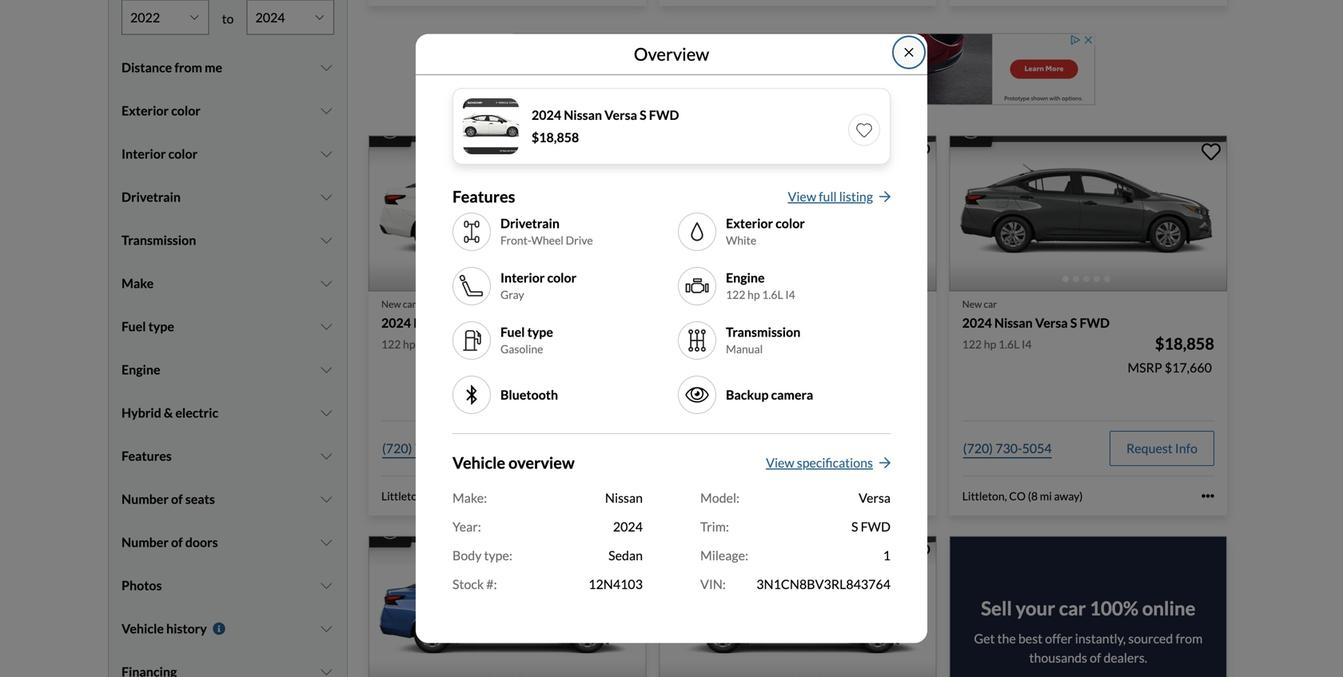 Task type: vqa. For each thing, say whether or not it's contained in the screenshot.
Request Info to the middle
yes



Task type: describe. For each thing, give the bounding box(es) containing it.
(720) for ellipsis h image
[[382, 441, 412, 456]]

(720) 730-5054 for request info button related to ellipsis h icon
[[963, 441, 1052, 456]]

offer
[[1045, 631, 1073, 647]]

2 request info button from the left
[[820, 431, 924, 466]]

littleton, co (8 mi away) for request info button associated with ellipsis h image's (720) 730-5054 button
[[381, 489, 502, 503]]

request for ellipsis h image
[[546, 441, 592, 456]]

1.6l inside the engine 122 hp 1.6l i4
[[762, 288, 784, 302]]

car inside the new car 2024 nissan versa s fwd 122 hp 1.6l i4
[[694, 298, 707, 310]]

122 hp 1.6l i4 for request info button associated with ellipsis h image's (720) 730-5054 button
[[381, 337, 451, 351]]

type:
[[484, 548, 513, 563]]

overview
[[509, 453, 575, 472]]

2 mi from the left
[[750, 489, 762, 503]]

view specifications
[[766, 455, 873, 470]]

to
[[222, 11, 234, 26]]

best
[[1019, 631, 1043, 647]]

dealers.
[[1104, 650, 1148, 666]]

bluetooth image
[[459, 382, 485, 408]]

2024 for request info button associated with ellipsis h image
[[381, 315, 411, 331]]

the
[[998, 631, 1016, 647]]

view specifications link
[[766, 453, 891, 479]]

features
[[453, 187, 515, 206]]

stock
[[453, 576, 484, 592]]

drivetrain image
[[459, 219, 485, 245]]

blue 2024 nissan versa s fwd sedan front-wheel drive continuously variable transmission image
[[369, 536, 646, 677]]

5054 for request info button associated with ellipsis h image's (720) 730-5054 button
[[441, 441, 471, 456]]

2 request from the left
[[836, 441, 883, 456]]

exterior color white
[[726, 216, 805, 247]]

ellipsis h image
[[621, 490, 634, 503]]

info for 2nd request info button from right
[[885, 441, 907, 456]]

front-
[[501, 234, 532, 247]]

littleton, for request info button associated with ellipsis h image's (720) 730-5054 button
[[381, 489, 426, 503]]

2024 nissan versa s fwd $18,858
[[532, 107, 679, 145]]

versa for 2nd request info button from right (720) 730-5054 button
[[745, 315, 778, 331]]

your
[[1016, 597, 1056, 620]]

manual
[[726, 342, 763, 356]]

s for request info button related to ellipsis h icon
[[1071, 315, 1078, 331]]

12n4103
[[589, 576, 643, 592]]

$17,660
[[1165, 360, 1212, 375]]

backup
[[726, 387, 769, 403]]

wheel
[[532, 234, 564, 247]]

co for request info button associated with ellipsis h image's (720) 730-5054 button
[[428, 489, 445, 503]]

info for request info button associated with ellipsis h image
[[594, 441, 617, 456]]

100%
[[1090, 597, 1139, 620]]

2 co from the left
[[719, 489, 736, 503]]

engine image
[[685, 273, 710, 299]]

online
[[1143, 597, 1196, 620]]

i4 inside the engine 122 hp 1.6l i4
[[786, 288, 796, 302]]

(720) 730-5054 button for request info button associated with ellipsis h image
[[381, 431, 472, 466]]

request info for 2nd request info button from right
[[836, 441, 907, 456]]

fwd for (720) 730-5054 button associated with request info button related to ellipsis h icon
[[1080, 315, 1110, 331]]

2024 for 2nd request info button from right
[[672, 315, 702, 331]]

away) for request info button associated with ellipsis h image's (720) 730-5054 button
[[473, 489, 502, 503]]

view full listing link
[[788, 187, 891, 213]]

body type:
[[453, 548, 513, 563]]

$18,858 msrp $17,660
[[1128, 334, 1215, 375]]

s for 2nd request info button from right
[[780, 315, 787, 331]]

view full listing
[[788, 189, 873, 204]]

previous image image for new car 2024 nissan versa s fwd's gray 2024 nissan versa s fwd sedan front-wheel drive manual image
[[959, 201, 975, 227]]

s fwd
[[852, 519, 891, 534]]

ellipsis h image
[[1202, 490, 1215, 503]]

interior
[[501, 270, 545, 285]]

$18,858 inside 2024 nissan versa s fwd $18,858
[[532, 129, 579, 145]]

(8 for ellipsis h image
[[447, 489, 457, 503]]

2024 inside 2024 nissan versa s fwd $18,858
[[532, 107, 562, 123]]

versa inside 2024 nissan versa s fwd $18,858
[[605, 107, 637, 123]]

3n1cn8bv3rl843764
[[757, 576, 891, 592]]

request info for request info button associated with ellipsis h image
[[546, 441, 617, 456]]

730- for request info button associated with ellipsis h image's (720) 730-5054 button
[[415, 441, 441, 456]]

gray 2024 nissan versa s fwd sedan front-wheel drive manual image for new car 2024 nissan versa s fwd 122 hp 1.6l i4
[[659, 135, 937, 292]]

new car 2024 nissan versa s fwd for request info button associated with ellipsis h image's (720) 730-5054 button
[[381, 298, 529, 331]]

versa for (720) 730-5054 button associated with request info button related to ellipsis h icon
[[1036, 315, 1068, 331]]

transmission image
[[685, 328, 710, 353]]

year:
[[453, 519, 481, 534]]

transmission
[[726, 324, 801, 340]]

co for (720) 730-5054 button associated with request info button related to ellipsis h icon
[[1010, 489, 1026, 503]]

color for interior color
[[547, 270, 577, 285]]

fuel type gasoline
[[501, 324, 553, 356]]

specifications
[[797, 455, 873, 470]]

request info for request info button related to ellipsis h icon
[[1127, 441, 1198, 456]]

2 5054 from the left
[[732, 441, 762, 456]]

advertisement region
[[513, 33, 1096, 105]]

2024 for request info button related to ellipsis h icon
[[963, 315, 992, 331]]

thousands
[[1030, 650, 1088, 666]]

sell your car 100% online
[[981, 597, 1196, 620]]

gray
[[501, 288, 524, 302]]

view for vehicle overview
[[766, 455, 795, 470]]

full
[[819, 189, 837, 204]]

next image image
[[1202, 201, 1218, 227]]

request info button for ellipsis h image
[[529, 431, 634, 466]]

vehicle overview
[[453, 453, 575, 472]]

(8 for ellipsis h icon
[[1028, 489, 1038, 503]]



Task type: locate. For each thing, give the bounding box(es) containing it.
3 info from the left
[[1176, 441, 1198, 456]]

model:
[[701, 490, 740, 506]]

mi
[[459, 489, 471, 503], [750, 489, 762, 503], [1040, 489, 1052, 503]]

1 new from the left
[[381, 298, 401, 310]]

3 request info button from the left
[[1110, 431, 1215, 466]]

0 horizontal spatial request info button
[[529, 431, 634, 466]]

nissan for (720) 730-5054 button associated with request info button related to ellipsis h icon
[[995, 315, 1033, 331]]

122
[[726, 288, 746, 302], [381, 337, 401, 351], [672, 337, 692, 351], [963, 337, 982, 351]]

3 away) from the left
[[1055, 489, 1083, 503]]

mi for (720) 730-5054 button associated with request info button related to ellipsis h icon
[[1040, 489, 1052, 503]]

make:
[[453, 490, 487, 506]]

2 horizontal spatial littleton,
[[963, 489, 1007, 503]]

3 (720) 730-5054 from the left
[[963, 441, 1052, 456]]

2 littleton, from the left
[[672, 489, 717, 503]]

1 122 hp 1.6l i4 from the left
[[381, 337, 451, 351]]

fwd for 2nd request info button from right (720) 730-5054 button
[[789, 315, 820, 331]]

nissan for 2nd request info button from right (720) 730-5054 button
[[704, 315, 743, 331]]

1 horizontal spatial color
[[776, 216, 805, 231]]

2 horizontal spatial mi
[[1040, 489, 1052, 503]]

info for request info button related to ellipsis h icon
[[1176, 441, 1198, 456]]

2 littleton, co (8 mi away) from the left
[[672, 489, 793, 503]]

(720)
[[382, 441, 412, 456], [673, 441, 703, 456], [963, 441, 993, 456]]

0 horizontal spatial littleton, co (8 mi away)
[[381, 489, 502, 503]]

i4 inside the new car 2024 nissan versa s fwd 122 hp 1.6l i4
[[732, 337, 742, 351]]

0 horizontal spatial $18,858
[[532, 129, 579, 145]]

0 horizontal spatial (8
[[447, 489, 457, 503]]

1 horizontal spatial (720) 730-5054
[[673, 441, 762, 456]]

gray 2024 nissan versa s fwd sedan front-wheel drive manual image for new car 2024 nissan versa s fwd
[[950, 135, 1228, 292]]

get
[[974, 631, 995, 647]]

2 122 hp 1.6l i4 from the left
[[963, 337, 1032, 351]]

0 vertical spatial color
[[776, 216, 805, 231]]

sourced
[[1129, 631, 1174, 647]]

white
[[726, 234, 757, 247]]

color inside interior color gray
[[547, 270, 577, 285]]

2 horizontal spatial (720) 730-5054
[[963, 441, 1052, 456]]

mi for request info button associated with ellipsis h image's (720) 730-5054 button
[[459, 489, 471, 503]]

3 730- from the left
[[996, 441, 1023, 456]]

2024 nissan versa s fwd image
[[463, 98, 519, 154]]

0 horizontal spatial littleton,
[[381, 489, 426, 503]]

close modal overview image
[[903, 46, 916, 59]]

2 new car 2024 nissan versa s fwd from the left
[[963, 298, 1110, 331]]

view
[[788, 189, 817, 204], [766, 455, 795, 470]]

1 horizontal spatial 730-
[[705, 441, 732, 456]]

0 horizontal spatial away)
[[473, 489, 502, 503]]

730-
[[415, 441, 441, 456], [705, 441, 732, 456], [996, 441, 1023, 456]]

1 horizontal spatial (720)
[[673, 441, 703, 456]]

122 hp 1.6l i4
[[381, 337, 451, 351], [963, 337, 1032, 351]]

gasoline
[[501, 342, 543, 356]]

0 horizontal spatial mi
[[459, 489, 471, 503]]

request info button for ellipsis h icon
[[1110, 431, 1215, 466]]

0 horizontal spatial request
[[546, 441, 592, 456]]

stock #:
[[453, 576, 497, 592]]

1.6l
[[762, 288, 784, 302], [418, 337, 439, 351], [708, 337, 729, 351], [999, 337, 1020, 351]]

color for exterior color
[[776, 216, 805, 231]]

1 co from the left
[[428, 489, 445, 503]]

previous image image for white 2024 nissan versa s fwd sedan front-wheel drive manual image
[[378, 201, 394, 227]]

view for features
[[788, 189, 817, 204]]

away) for (720) 730-5054 button associated with request info button related to ellipsis h icon
[[1055, 489, 1083, 503]]

2 horizontal spatial (720)
[[963, 441, 993, 456]]

engine 122 hp 1.6l i4
[[726, 270, 796, 302]]

new for 2nd request info button from right (720) 730-5054 button
[[672, 298, 692, 310]]

request info button up s fwd
[[820, 431, 924, 466]]

1 5054 from the left
[[441, 441, 471, 456]]

0 vertical spatial $18,858
[[532, 129, 579, 145]]

fwd for request info button associated with ellipsis h image's (720) 730-5054 button
[[499, 315, 529, 331]]

(720) for ellipsis h icon
[[963, 441, 993, 456]]

1
[[884, 548, 891, 563]]

1 horizontal spatial 5054
[[732, 441, 762, 456]]

fwd inside 2024 nissan versa s fwd $18,858
[[649, 107, 679, 123]]

3 request info from the left
[[1127, 441, 1198, 456]]

1 info from the left
[[594, 441, 617, 456]]

versa for request info button associated with ellipsis h image's (720) 730-5054 button
[[454, 315, 487, 331]]

new for (720) 730-5054 button associated with request info button related to ellipsis h icon
[[963, 298, 982, 310]]

2 horizontal spatial 730-
[[996, 441, 1023, 456]]

0 horizontal spatial new car 2024 nissan versa s fwd
[[381, 298, 529, 331]]

0 horizontal spatial 122 hp 1.6l i4
[[381, 337, 451, 351]]

1 730- from the left
[[415, 441, 441, 456]]

s inside 2024 nissan versa s fwd $18,858
[[640, 107, 647, 123]]

1 request info button from the left
[[529, 431, 634, 466]]

5054 for (720) 730-5054 button associated with request info button related to ellipsis h icon
[[1023, 441, 1052, 456]]

$18,858
[[532, 129, 579, 145], [1156, 334, 1215, 353]]

new car 2024 nissan versa s fwd 122 hp 1.6l i4
[[672, 298, 820, 351]]

type
[[528, 324, 553, 340]]

122 inside the new car 2024 nissan versa s fwd 122 hp 1.6l i4
[[672, 337, 692, 351]]

2 horizontal spatial away)
[[1055, 489, 1083, 503]]

(8
[[447, 489, 457, 503], [738, 489, 748, 503], [1028, 489, 1038, 503]]

fuel type image
[[459, 328, 485, 353]]

request for ellipsis h icon
[[1127, 441, 1173, 456]]

interior color image
[[459, 273, 485, 299]]

1 gray 2024 nissan versa s fwd sedan front-wheel drive manual image from the left
[[659, 135, 937, 292]]

(720) 730-5054
[[382, 441, 471, 456], [673, 441, 762, 456], [963, 441, 1052, 456]]

littleton, co (8 mi away)
[[381, 489, 502, 503], [672, 489, 793, 503], [963, 489, 1083, 503]]

arrow right image
[[880, 190, 891, 203]]

nissan inside 2024 nissan versa s fwd $18,858
[[564, 107, 602, 123]]

0 horizontal spatial 730-
[[415, 441, 441, 456]]

listing
[[840, 189, 873, 204]]

bluetooth
[[501, 387, 558, 403]]

msrp
[[1128, 360, 1163, 375]]

5054
[[441, 441, 471, 456], [732, 441, 762, 456], [1023, 441, 1052, 456]]

(720) 730-5054 button for request info button related to ellipsis h icon
[[963, 431, 1053, 466]]

arrow right image
[[880, 456, 891, 469]]

vin:
[[701, 576, 726, 592]]

drivetrain
[[501, 216, 560, 231]]

fwd inside the new car 2024 nissan versa s fwd 122 hp 1.6l i4
[[789, 315, 820, 331]]

2 (720) 730-5054 button from the left
[[672, 431, 763, 466]]

i4
[[786, 288, 796, 302], [441, 337, 451, 351], [732, 337, 742, 351], [1022, 337, 1032, 351]]

3 co from the left
[[1010, 489, 1026, 503]]

interior color gray
[[501, 270, 577, 302]]

3 (8 from the left
[[1028, 489, 1038, 503]]

new car 2024 nissan versa s fwd
[[381, 298, 529, 331], [963, 298, 1110, 331]]

1 horizontal spatial away)
[[764, 489, 793, 503]]

1 horizontal spatial (8
[[738, 489, 748, 503]]

2 730- from the left
[[705, 441, 732, 456]]

1 horizontal spatial 122 hp 1.6l i4
[[963, 337, 1032, 351]]

1 vertical spatial $18,858
[[1156, 334, 1215, 353]]

camera
[[771, 387, 814, 403]]

$18,858 right 2024 nissan versa s fwd image
[[532, 129, 579, 145]]

1 horizontal spatial info
[[885, 441, 907, 456]]

versa
[[605, 107, 637, 123], [454, 315, 487, 331], [745, 315, 778, 331], [1036, 315, 1068, 331], [859, 490, 891, 506]]

hp
[[748, 288, 760, 302], [403, 337, 416, 351], [694, 337, 706, 351], [984, 337, 997, 351]]

s inside the new car 2024 nissan versa s fwd 122 hp 1.6l i4
[[780, 315, 787, 331]]

drivetrain front-wheel drive
[[501, 216, 593, 247]]

0 horizontal spatial color
[[547, 270, 577, 285]]

new car 2024 nissan versa s fwd for (720) 730-5054 button associated with request info button related to ellipsis h icon
[[963, 298, 1110, 331]]

3 littleton, from the left
[[963, 489, 1007, 503]]

1 littleton, from the left
[[381, 489, 426, 503]]

0 horizontal spatial new
[[381, 298, 401, 310]]

request info button up ellipsis h icon
[[1110, 431, 1215, 466]]

1 away) from the left
[[473, 489, 502, 503]]

1 horizontal spatial request info button
[[820, 431, 924, 466]]

1 horizontal spatial littleton, co (8 mi away)
[[672, 489, 793, 503]]

white 2024 nissan versa s fwd sedan front-wheel drive manual image
[[369, 135, 646, 292]]

drive
[[566, 234, 593, 247]]

3 5054 from the left
[[1023, 441, 1052, 456]]

nissan for request info button associated with ellipsis h image's (720) 730-5054 button
[[414, 315, 452, 331]]

0 horizontal spatial (720)
[[382, 441, 412, 456]]

2 (720) 730-5054 from the left
[[673, 441, 762, 456]]

3 (720) 730-5054 button from the left
[[963, 431, 1053, 466]]

(720) 730-5054 button
[[381, 431, 472, 466], [672, 431, 763, 466], [963, 431, 1053, 466]]

request
[[546, 441, 592, 456], [836, 441, 883, 456], [1127, 441, 1173, 456]]

exterior color image
[[685, 219, 710, 245]]

3 littleton, co (8 mi away) from the left
[[963, 489, 1083, 503]]

hp inside the engine 122 hp 1.6l i4
[[748, 288, 760, 302]]

2024 inside the new car 2024 nissan versa s fwd 122 hp 1.6l i4
[[672, 315, 702, 331]]

nissan inside the new car 2024 nissan versa s fwd 122 hp 1.6l i4
[[704, 315, 743, 331]]

1 request info from the left
[[546, 441, 617, 456]]

body
[[453, 548, 482, 563]]

2 horizontal spatial (8
[[1028, 489, 1038, 503]]

2 horizontal spatial request info button
[[1110, 431, 1215, 466]]

away)
[[473, 489, 502, 503], [764, 489, 793, 503], [1055, 489, 1083, 503]]

color
[[776, 216, 805, 231], [547, 270, 577, 285]]

(720) 730-5054 button for 2nd request info button from right
[[672, 431, 763, 466]]

0 horizontal spatial info
[[594, 441, 617, 456]]

3 (720) from the left
[[963, 441, 993, 456]]

request info
[[546, 441, 617, 456], [836, 441, 907, 456], [1127, 441, 1198, 456]]

1 (720) 730-5054 from the left
[[382, 441, 471, 456]]

2 horizontal spatial littleton, co (8 mi away)
[[963, 489, 1083, 503]]

(720) 730-5054 for request info button associated with ellipsis h image
[[382, 441, 471, 456]]

s for request info button associated with ellipsis h image
[[490, 315, 496, 331]]

vehicle
[[453, 453, 506, 472]]

trim:
[[701, 519, 729, 534]]

2 horizontal spatial 5054
[[1023, 441, 1052, 456]]

2 horizontal spatial info
[[1176, 441, 1198, 456]]

2 horizontal spatial (720) 730-5054 button
[[963, 431, 1053, 466]]

1 horizontal spatial mi
[[750, 489, 762, 503]]

1 mi from the left
[[459, 489, 471, 503]]

1 horizontal spatial littleton,
[[672, 489, 717, 503]]

2024
[[532, 107, 562, 123], [381, 315, 411, 331], [672, 315, 702, 331], [963, 315, 992, 331], [613, 519, 643, 534]]

122 hp 1.6l i4 for (720) 730-5054 button associated with request info button related to ellipsis h icon
[[963, 337, 1032, 351]]

1 horizontal spatial new car 2024 nissan versa s fwd
[[963, 298, 1110, 331]]

1 horizontal spatial request
[[836, 441, 883, 456]]

3 request from the left
[[1127, 441, 1173, 456]]

overview
[[634, 43, 709, 64]]

2 request info from the left
[[836, 441, 907, 456]]

previous image image
[[378, 201, 394, 227], [669, 201, 685, 227], [959, 201, 975, 227], [378, 602, 394, 627]]

2 horizontal spatial new
[[963, 298, 982, 310]]

gray 2024 nissan versa s fwd sedan front-wheel drive manual image
[[659, 135, 937, 292], [950, 135, 1228, 292]]

of
[[1090, 650, 1102, 666]]

fwd
[[649, 107, 679, 123], [499, 315, 529, 331], [789, 315, 820, 331], [1080, 315, 1110, 331], [861, 519, 891, 534]]

1 (720) 730-5054 button from the left
[[381, 431, 472, 466]]

previous image image for blue 2024 nissan versa s fwd sedan front-wheel drive continuously variable transmission image
[[378, 602, 394, 627]]

1 vertical spatial color
[[547, 270, 577, 285]]

backup camera
[[726, 387, 814, 403]]

2 info from the left
[[885, 441, 907, 456]]

view left the specifications
[[766, 455, 795, 470]]

1 new car 2024 nissan versa s fwd from the left
[[381, 298, 529, 331]]

engine
[[726, 270, 765, 285]]

hp inside the new car 2024 nissan versa s fwd 122 hp 1.6l i4
[[694, 337, 706, 351]]

s
[[640, 107, 647, 123], [490, 315, 496, 331], [780, 315, 787, 331], [1071, 315, 1078, 331], [852, 519, 859, 534]]

1 (8 from the left
[[447, 489, 457, 503]]

view left full
[[788, 189, 817, 204]]

color inside exterior color white
[[776, 216, 805, 231]]

1 littleton, co (8 mi away) from the left
[[381, 489, 502, 503]]

2 new from the left
[[672, 298, 692, 310]]

3 new from the left
[[963, 298, 982, 310]]

previous image image for new car 2024 nissan versa s fwd 122 hp 1.6l i4 gray 2024 nissan versa s fwd sedan front-wheel drive manual image
[[669, 201, 685, 227]]

$18,858 up $17,660
[[1156, 334, 1215, 353]]

sell
[[981, 597, 1012, 620]]

co
[[428, 489, 445, 503], [719, 489, 736, 503], [1010, 489, 1026, 503]]

from
[[1176, 631, 1203, 647]]

122 inside the engine 122 hp 1.6l i4
[[726, 288, 746, 302]]

2 gray 2024 nissan versa s fwd sedan front-wheel drive manual image from the left
[[950, 135, 1228, 292]]

3 mi from the left
[[1040, 489, 1052, 503]]

request info button up ellipsis h image
[[529, 431, 634, 466]]

$18,858 inside $18,858 msrp $17,660
[[1156, 334, 1215, 353]]

2 horizontal spatial co
[[1010, 489, 1026, 503]]

1 request from the left
[[546, 441, 592, 456]]

1 (720) from the left
[[382, 441, 412, 456]]

car
[[403, 298, 416, 310], [694, 298, 707, 310], [984, 298, 997, 310], [1059, 597, 1086, 620]]

nissan
[[564, 107, 602, 123], [414, 315, 452, 331], [704, 315, 743, 331], [995, 315, 1033, 331], [605, 490, 643, 506]]

2 horizontal spatial request
[[1127, 441, 1173, 456]]

0 horizontal spatial 5054
[[441, 441, 471, 456]]

fuel
[[501, 324, 525, 340]]

versa inside the new car 2024 nissan versa s fwd 122 hp 1.6l i4
[[745, 315, 778, 331]]

2 away) from the left
[[764, 489, 793, 503]]

littleton, co (8 mi away) for (720) 730-5054 button associated with request info button related to ellipsis h icon
[[963, 489, 1083, 503]]

1 horizontal spatial gray 2024 nissan versa s fwd sedan front-wheel drive manual image
[[950, 135, 1228, 292]]

gray 2024 nissan versa s fwd sedan front-wheel drive continuously variable transmission image
[[659, 536, 937, 677]]

mileage:
[[701, 548, 749, 563]]

new for request info button associated with ellipsis h image's (720) 730-5054 button
[[381, 298, 401, 310]]

overview dialog
[[416, 34, 928, 644]]

1 horizontal spatial new
[[672, 298, 692, 310]]

littleton, for (720) 730-5054 button associated with request info button related to ellipsis h icon
[[963, 489, 1007, 503]]

1 horizontal spatial co
[[719, 489, 736, 503]]

1 vertical spatial view
[[766, 455, 795, 470]]

0 horizontal spatial (720) 730-5054
[[382, 441, 471, 456]]

sedan
[[609, 548, 643, 563]]

instantly,
[[1076, 631, 1126, 647]]

exterior
[[726, 216, 773, 231]]

color right interior
[[547, 270, 577, 285]]

0 horizontal spatial gray 2024 nissan versa s fwd sedan front-wheel drive manual image
[[659, 135, 937, 292]]

blind spot monitoring image
[[685, 382, 710, 408]]

1 horizontal spatial request info
[[836, 441, 907, 456]]

2 (8 from the left
[[738, 489, 748, 503]]

new
[[381, 298, 401, 310], [672, 298, 692, 310], [963, 298, 982, 310]]

730- for (720) 730-5054 button associated with request info button related to ellipsis h icon
[[996, 441, 1023, 456]]

0 horizontal spatial (720) 730-5054 button
[[381, 431, 472, 466]]

1 horizontal spatial (720) 730-5054 button
[[672, 431, 763, 466]]

1.6l inside the new car 2024 nissan versa s fwd 122 hp 1.6l i4
[[708, 337, 729, 351]]

2 (720) from the left
[[673, 441, 703, 456]]

1 horizontal spatial $18,858
[[1156, 334, 1215, 353]]

littleton,
[[381, 489, 426, 503], [672, 489, 717, 503], [963, 489, 1007, 503]]

transmission manual
[[726, 324, 801, 356]]

info
[[594, 441, 617, 456], [885, 441, 907, 456], [1176, 441, 1198, 456]]

get the best offer instantly, sourced from thousands of dealers.
[[974, 631, 1203, 666]]

new inside the new car 2024 nissan versa s fwd 122 hp 1.6l i4
[[672, 298, 692, 310]]

0 vertical spatial view
[[788, 189, 817, 204]]

#:
[[486, 576, 497, 592]]

0 horizontal spatial co
[[428, 489, 445, 503]]

color right exterior
[[776, 216, 805, 231]]

2 horizontal spatial request info
[[1127, 441, 1198, 456]]

0 horizontal spatial request info
[[546, 441, 617, 456]]



